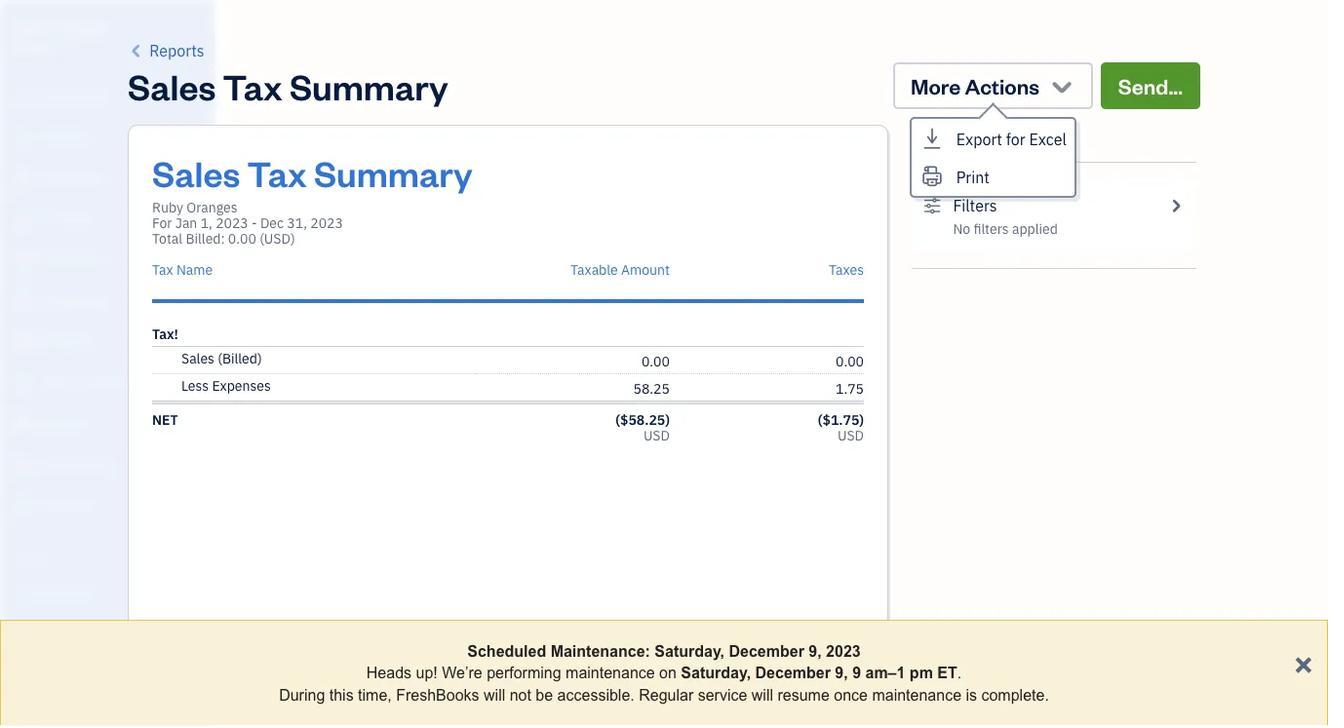 Task type: describe. For each thing, give the bounding box(es) containing it.
.
[[958, 665, 962, 682]]

0 horizontal spatial maintenance
[[566, 665, 655, 682]]

excel
[[1030, 129, 1067, 149]]

send…
[[1119, 72, 1183, 99]]

apps link
[[5, 541, 209, 576]]

1 horizontal spatial maintenance
[[872, 687, 962, 704]]

1 horizontal spatial 2023
[[310, 214, 343, 232]]

0 vertical spatial december
[[729, 643, 805, 660]]

items and services
[[15, 622, 118, 638]]

2 horizontal spatial 0.00
[[836, 353, 864, 371]]

taxable
[[571, 261, 618, 279]]

usd inside "sales tax summary ruby oranges for jan 1, 2023 - dec 31, 2023 total billed : 0.00 ( usd )"
[[264, 230, 291, 248]]

timer image
[[13, 374, 36, 393]]

(billed)
[[218, 350, 262, 368]]

chevronright image
[[1167, 194, 1185, 218]]

connections
[[45, 658, 114, 674]]

sales tax summary ruby oranges for jan 1, 2023 - dec 31, 2023 total billed : 0.00 ( usd )
[[152, 149, 473, 248]]

is
[[966, 687, 977, 704]]

and
[[47, 622, 68, 638]]

bank connections
[[15, 658, 114, 674]]

)
[[291, 230, 295, 248]]

heads
[[367, 665, 412, 682]]

2 vertical spatial tax
[[152, 261, 173, 279]]

2023 inside scheduled maintenance: saturday, december 9, 2023 heads up! we're performing maintenance on saturday, december 9, 9 am–1 pm et . during this time, freshbooks will not be accessible. regular service will resume once maintenance is complete.
[[826, 643, 861, 660]]

1 horizontal spatial 0.00
[[642, 353, 670, 371]]

sales for sales (billed)
[[181, 350, 215, 368]]

(
[[260, 230, 264, 248]]

pm
[[910, 665, 933, 682]]

more
[[911, 72, 961, 99]]

not
[[510, 687, 532, 704]]

1 vertical spatial saturday,
[[681, 665, 751, 682]]

sales tax summary
[[128, 62, 448, 109]]

oranges inside ruby oranges owner
[[52, 18, 107, 37]]

jan
[[175, 214, 197, 232]]

taxable amount
[[571, 261, 670, 279]]

billed
[[186, 230, 221, 248]]

team
[[15, 586, 45, 602]]

be
[[536, 687, 553, 704]]

summary for sales tax summary
[[290, 62, 448, 109]]

net
[[152, 411, 178, 429]]

filters
[[974, 220, 1009, 238]]

($58.25) usd
[[616, 411, 670, 445]]

9
[[853, 665, 861, 682]]

amount
[[621, 261, 670, 279]]

ruby oranges owner
[[16, 18, 107, 55]]

up!
[[416, 665, 438, 682]]

tax name
[[152, 261, 213, 279]]

tax for sales tax summary
[[223, 62, 283, 109]]

less
[[181, 377, 209, 395]]

taxes
[[829, 261, 864, 279]]

on
[[660, 665, 677, 682]]

owner
[[16, 39, 54, 55]]

regular
[[639, 687, 694, 704]]

services
[[70, 622, 118, 638]]

0 vertical spatial saturday,
[[655, 643, 725, 660]]

31,
[[287, 214, 307, 232]]

tax!
[[152, 325, 178, 343]]

1 will from the left
[[484, 687, 506, 704]]

chevronleft image
[[128, 39, 146, 62]]

resume
[[778, 687, 830, 704]]

items
[[15, 622, 45, 638]]

total
[[152, 230, 183, 248]]

summary for sales tax summary ruby oranges for jan 1, 2023 - dec 31, 2023 total billed : 0.00 ( usd )
[[314, 149, 473, 196]]

apps
[[15, 550, 44, 566]]

am–1
[[866, 665, 906, 682]]

more actions button
[[893, 62, 1093, 109]]

× dialog
[[0, 620, 1329, 727]]

export for excel
[[957, 129, 1067, 149]]

main element
[[0, 0, 263, 727]]

team members link
[[5, 577, 209, 612]]

invoice image
[[13, 210, 36, 229]]

1 horizontal spatial 9,
[[835, 665, 848, 682]]

for
[[1006, 129, 1026, 149]]

dec
[[260, 214, 284, 232]]

et
[[938, 665, 958, 682]]

less expenses
[[181, 377, 271, 395]]



Task type: vqa. For each thing, say whether or not it's contained in the screenshot.
usd in The Sales Tax Summary Ruby Oranges For Jan 1, 2023 - Dec 31, 2023 Total Billed : 0.00 ( Usd )
yes



Task type: locate. For each thing, give the bounding box(es) containing it.
sales for sales tax summary
[[128, 62, 216, 109]]

2023 left -
[[216, 214, 248, 232]]

× button
[[1295, 645, 1313, 681]]

maintenance
[[566, 665, 655, 682], [872, 687, 962, 704]]

1 horizontal spatial will
[[752, 687, 774, 704]]

ruby up total
[[152, 199, 183, 217]]

actions
[[965, 72, 1040, 99]]

usd down 58.25
[[644, 427, 670, 445]]

0 vertical spatial ruby
[[16, 18, 49, 37]]

0.00
[[228, 230, 256, 248], [642, 353, 670, 371], [836, 353, 864, 371]]

during
[[279, 687, 325, 704]]

tax for sales tax summary ruby oranges for jan 1, 2023 - dec 31, 2023 total billed : 0.00 ( usd )
[[247, 149, 307, 196]]

-
[[252, 214, 257, 232]]

1 vertical spatial oranges
[[187, 199, 238, 217]]

ruby inside "sales tax summary ruby oranges for jan 1, 2023 - dec 31, 2023 total billed : 0.00 ( usd )"
[[152, 199, 183, 217]]

1,
[[201, 214, 212, 232]]

send… button
[[1101, 62, 1201, 109]]

oranges up billed
[[187, 199, 238, 217]]

0 horizontal spatial ruby
[[16, 18, 49, 37]]

usd inside '($58.25) usd'
[[644, 427, 670, 445]]

1 horizontal spatial usd
[[644, 427, 670, 445]]

name
[[176, 261, 213, 279]]

0 horizontal spatial 2023
[[216, 214, 248, 232]]

sales inside "sales tax summary ruby oranges for jan 1, 2023 - dec 31, 2023 total billed : 0.00 ( usd )"
[[152, 149, 240, 196]]

no
[[953, 220, 971, 238]]

sales for sales tax summary ruby oranges for jan 1, 2023 - dec 31, 2023 total billed : 0.00 ( usd )
[[152, 149, 240, 196]]

sales up jan
[[152, 149, 240, 196]]

1 vertical spatial ruby
[[152, 199, 183, 217]]

sales down reports on the left top
[[128, 62, 216, 109]]

bank
[[15, 658, 43, 674]]

tax right reports button
[[223, 62, 283, 109]]

maintenance down maintenance:
[[566, 665, 655, 682]]

1 vertical spatial summary
[[314, 149, 473, 196]]

($1.75)
[[818, 411, 864, 429]]

0 horizontal spatial will
[[484, 687, 506, 704]]

december
[[729, 643, 805, 660], [756, 665, 831, 682]]

ruby
[[16, 18, 49, 37], [152, 199, 183, 217]]

saturday, up the service
[[681, 665, 751, 682]]

2023
[[216, 214, 248, 232], [310, 214, 343, 232], [826, 643, 861, 660]]

×
[[1295, 645, 1313, 681]]

scheduled maintenance: saturday, december 9, 2023 heads up! we're performing maintenance on saturday, december 9, 9 am–1 pm et . during this time, freshbooks will not be accessible. regular service will resume once maintenance is complete.
[[279, 643, 1049, 704]]

export for excel button
[[912, 119, 1075, 158]]

print button
[[912, 158, 1075, 196]]

2 vertical spatial sales
[[181, 350, 215, 368]]

tax
[[223, 62, 283, 109], [247, 149, 307, 196], [152, 261, 173, 279]]

sales up less
[[181, 350, 215, 368]]

ruby up owner
[[16, 18, 49, 37]]

9, up resume
[[809, 643, 822, 660]]

category image
[[152, 378, 174, 394]]

usd
[[264, 230, 291, 248], [644, 427, 670, 445], [838, 427, 864, 445]]

team members
[[15, 586, 100, 602]]

1.75
[[836, 380, 864, 398]]

summary inside "sales tax summary ruby oranges for jan 1, 2023 - dec 31, 2023 total billed : 0.00 ( usd )"
[[314, 149, 473, 196]]

no filters applied
[[953, 220, 1058, 238]]

this
[[329, 687, 354, 704]]

tax up dec
[[247, 149, 307, 196]]

service
[[698, 687, 748, 704]]

tax down total
[[152, 261, 173, 279]]

summary
[[290, 62, 448, 109], [314, 149, 473, 196]]

2023 right 31,
[[310, 214, 343, 232]]

category image
[[152, 351, 174, 367]]

0 horizontal spatial 9,
[[809, 643, 822, 660]]

1 vertical spatial tax
[[247, 149, 307, 196]]

tax inside "sales tax summary ruby oranges for jan 1, 2023 - dec 31, 2023 total billed : 0.00 ( usd )"
[[247, 149, 307, 196]]

saturday, up the on
[[655, 643, 725, 660]]

0 horizontal spatial usd
[[264, 230, 291, 248]]

project image
[[13, 333, 36, 352]]

($58.25)
[[616, 411, 670, 429]]

settings
[[912, 124, 992, 152]]

oranges up owner
[[52, 18, 107, 37]]

1 horizontal spatial ruby
[[152, 199, 183, 217]]

report image
[[13, 496, 36, 516]]

performing
[[487, 665, 561, 682]]

usd inside ($1.75) usd
[[838, 427, 864, 445]]

saturday,
[[655, 643, 725, 660], [681, 665, 751, 682]]

time,
[[358, 687, 392, 704]]

expenses
[[212, 377, 271, 395]]

0.00 right the :
[[228, 230, 256, 248]]

complete.
[[982, 687, 1049, 704]]

applied
[[1012, 220, 1058, 238]]

expense image
[[13, 292, 36, 311]]

2023 up 9
[[826, 643, 861, 660]]

1 vertical spatial sales
[[152, 149, 240, 196]]

estimate image
[[13, 169, 36, 188]]

client image
[[13, 128, 36, 147]]

2 will from the left
[[752, 687, 774, 704]]

0.00 up 58.25
[[642, 353, 670, 371]]

filters
[[953, 196, 998, 216]]

maintenance:
[[551, 643, 651, 660]]

items and services link
[[5, 614, 209, 648]]

settings image
[[924, 194, 942, 218]]

reports
[[149, 40, 204, 61]]

58.25
[[634, 380, 670, 398]]

will left not
[[484, 687, 506, 704]]

sales (billed)
[[181, 350, 262, 368]]

bank connections link
[[5, 650, 209, 684]]

scheduled
[[468, 643, 546, 660]]

sales
[[128, 62, 216, 109], [152, 149, 240, 196], [181, 350, 215, 368]]

will right the service
[[752, 687, 774, 704]]

we're
[[442, 665, 483, 682]]

reports button
[[128, 39, 204, 62]]

0 vertical spatial summary
[[290, 62, 448, 109]]

0 horizontal spatial oranges
[[52, 18, 107, 37]]

chart image
[[13, 456, 36, 475]]

1 horizontal spatial oranges
[[187, 199, 238, 217]]

print
[[957, 167, 990, 188]]

ruby inside ruby oranges owner
[[16, 18, 49, 37]]

accessible.
[[558, 687, 635, 704]]

1 vertical spatial 9,
[[835, 665, 848, 682]]

0 vertical spatial maintenance
[[566, 665, 655, 682]]

1 vertical spatial maintenance
[[872, 687, 962, 704]]

2 horizontal spatial usd
[[838, 427, 864, 445]]

export
[[957, 129, 1003, 149]]

0 vertical spatial oranges
[[52, 18, 107, 37]]

once
[[834, 687, 868, 704]]

0 vertical spatial sales
[[128, 62, 216, 109]]

2 horizontal spatial 2023
[[826, 643, 861, 660]]

:
[[221, 230, 225, 248]]

0 vertical spatial tax
[[223, 62, 283, 109]]

($1.75) usd
[[818, 411, 864, 445]]

9,
[[809, 643, 822, 660], [835, 665, 848, 682]]

0 horizontal spatial 0.00
[[228, 230, 256, 248]]

payment image
[[13, 251, 36, 270]]

dashboard image
[[13, 87, 36, 106]]

more actions
[[911, 72, 1040, 99]]

0.00 inside "sales tax summary ruby oranges for jan 1, 2023 - dec 31, 2023 total billed : 0.00 ( usd )"
[[228, 230, 256, 248]]

oranges
[[52, 18, 107, 37], [187, 199, 238, 217]]

9, left 9
[[835, 665, 848, 682]]

0.00 up 1.75
[[836, 353, 864, 371]]

chevrondown image
[[1049, 72, 1076, 99]]

1 vertical spatial december
[[756, 665, 831, 682]]

0 vertical spatial 9,
[[809, 643, 822, 660]]

for
[[152, 214, 172, 232]]

members
[[48, 586, 100, 602]]

freshbooks
[[396, 687, 479, 704]]

usd down 1.75
[[838, 427, 864, 445]]

usd for ($58.25)
[[644, 427, 670, 445]]

oranges inside "sales tax summary ruby oranges for jan 1, 2023 - dec 31, 2023 total billed : 0.00 ( usd )"
[[187, 199, 238, 217]]

maintenance down pm
[[872, 687, 962, 704]]

money image
[[13, 415, 36, 434]]

usd for ($1.75)
[[838, 427, 864, 445]]

usd right -
[[264, 230, 291, 248]]



